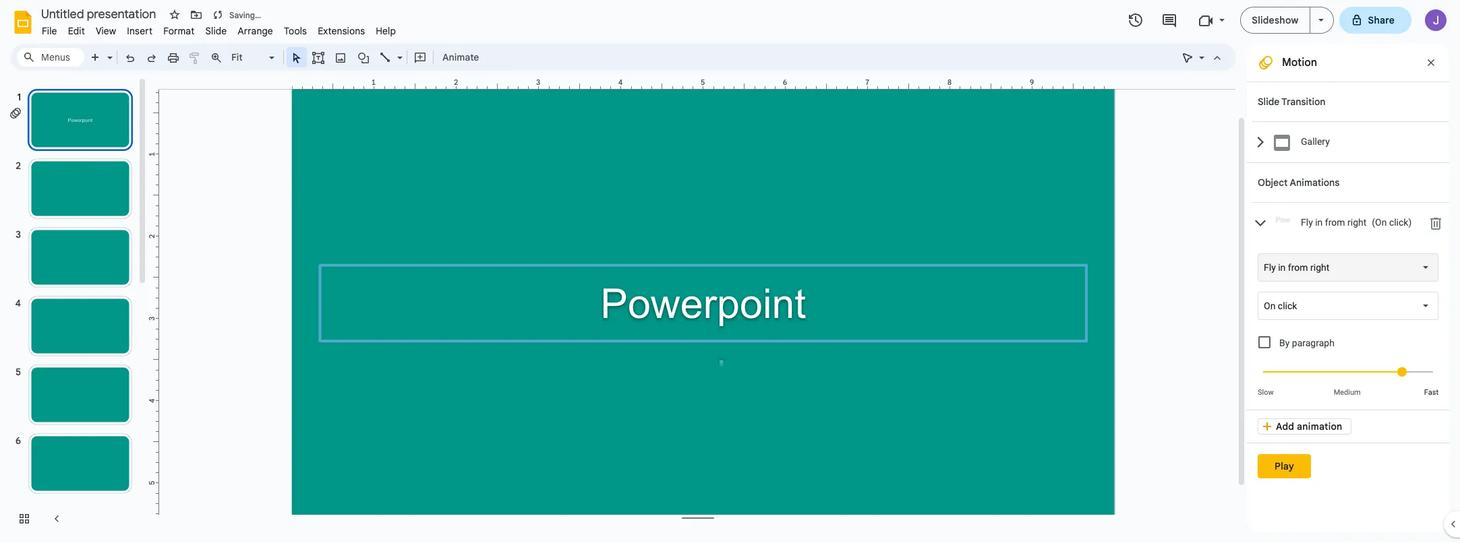 Task type: locate. For each thing, give the bounding box(es) containing it.
mode and view toolbar
[[1177, 44, 1229, 71]]

slide down saving… button
[[205, 25, 227, 37]]

0 horizontal spatial fly
[[1264, 262, 1276, 273]]

1 vertical spatial right
[[1311, 262, 1330, 273]]

fly
[[1301, 217, 1313, 228], [1264, 262, 1276, 273]]

medium button
[[1318, 389, 1378, 397]]

from
[[1326, 217, 1346, 228], [1288, 262, 1309, 273]]

fly inside option
[[1264, 262, 1276, 273]]

1 vertical spatial from
[[1288, 262, 1309, 273]]

slide left transition
[[1258, 96, 1280, 108]]

in up "on click"
[[1279, 262, 1286, 273]]

tab containing fly in from right
[[1253, 202, 1450, 244]]

gallery tab
[[1253, 121, 1450, 163]]

new slide with layout image
[[104, 49, 113, 53]]

0 vertical spatial slide
[[205, 25, 227, 37]]

in down animations
[[1316, 217, 1323, 228]]

0 horizontal spatial in
[[1279, 262, 1286, 273]]

medium
[[1334, 389, 1361, 397]]

file
[[42, 25, 57, 37]]

1 vertical spatial slide
[[1258, 96, 1280, 108]]

slideshow
[[1252, 14, 1299, 26]]

from left (on
[[1326, 217, 1346, 228]]

0 horizontal spatial right
[[1311, 262, 1330, 273]]

right for fly in from right
[[1311, 262, 1330, 273]]

on click
[[1264, 301, 1298, 312]]

from inside fly in from right option
[[1288, 262, 1309, 273]]

extensions menu item
[[312, 23, 371, 39]]

0 horizontal spatial from
[[1288, 262, 1309, 273]]

right
[[1348, 217, 1367, 228], [1311, 262, 1330, 273]]

slider
[[1258, 356, 1439, 387]]

0 horizontal spatial slide
[[205, 25, 227, 37]]

slide
[[205, 25, 227, 37], [1258, 96, 1280, 108]]

slow
[[1258, 389, 1274, 397]]

format
[[163, 25, 195, 37]]

Rename text field
[[36, 5, 164, 22]]

slide inside motion section
[[1258, 96, 1280, 108]]

fly for fly in from right
[[1264, 262, 1276, 273]]

paragraph
[[1293, 338, 1335, 349]]

duration element
[[1258, 356, 1439, 397]]

help menu item
[[371, 23, 402, 39]]

file menu item
[[36, 23, 63, 39]]

play
[[1275, 461, 1295, 473]]

slide for slide
[[205, 25, 227, 37]]

in
[[1316, 217, 1323, 228], [1279, 262, 1286, 273]]

object animations tab list
[[1247, 163, 1450, 410]]

1 horizontal spatial right
[[1348, 217, 1367, 228]]

tools menu item
[[279, 23, 312, 39]]

0 vertical spatial right
[[1348, 217, 1367, 228]]

edit menu item
[[63, 23, 90, 39]]

1 horizontal spatial slide
[[1258, 96, 1280, 108]]

fly in from right option
[[1264, 261, 1330, 275]]

by
[[1280, 338, 1290, 349]]

click
[[1278, 301, 1298, 312]]

on
[[1264, 301, 1276, 312]]

0 vertical spatial from
[[1326, 217, 1346, 228]]

tab
[[1253, 202, 1450, 244]]

Zoom text field
[[229, 48, 267, 67]]

tab panel containing fly in from right
[[1251, 244, 1450, 410]]

1 vertical spatial fly
[[1264, 262, 1276, 273]]

view
[[96, 25, 116, 37]]

motion application
[[0, 0, 1461, 544]]

object animations
[[1258, 177, 1340, 189]]

fly for fly in from right (on click)
[[1301, 217, 1313, 228]]

share button
[[1340, 7, 1412, 34]]

fly up on
[[1264, 262, 1276, 273]]

fly in from right list box
[[1258, 254, 1439, 282]]

in inside option
[[1279, 262, 1286, 273]]

motion
[[1283, 56, 1318, 69]]

navigation
[[0, 76, 148, 544]]

from up 'click'
[[1288, 262, 1309, 273]]

By paragraph checkbox
[[1259, 337, 1271, 349]]

slide inside the "slide" menu item
[[205, 25, 227, 37]]

by paragraph
[[1280, 338, 1335, 349]]

add
[[1276, 421, 1295, 433]]

1 horizontal spatial fly
[[1301, 217, 1313, 228]]

insert image image
[[333, 48, 348, 67]]

saving…
[[229, 10, 261, 20]]

slow button
[[1258, 389, 1274, 397]]

1 horizontal spatial in
[[1316, 217, 1323, 228]]

1 vertical spatial in
[[1279, 262, 1286, 273]]

fly down animations
[[1301, 217, 1313, 228]]

right inside fly in from right option
[[1311, 262, 1330, 273]]

1 horizontal spatial from
[[1326, 217, 1346, 228]]

gallery
[[1301, 136, 1330, 147]]

help
[[376, 25, 396, 37]]

Star checkbox
[[165, 5, 184, 24]]

menu bar
[[36, 18, 402, 40]]

menu bar containing file
[[36, 18, 402, 40]]

0 vertical spatial fly
[[1301, 217, 1313, 228]]

tools
[[284, 25, 307, 37]]

from for fly in from right
[[1288, 262, 1309, 273]]

tab panel
[[1251, 244, 1450, 410]]

slideshow button
[[1241, 7, 1311, 34]]

format menu item
[[158, 23, 200, 39]]

0 vertical spatial in
[[1316, 217, 1323, 228]]



Task type: describe. For each thing, give the bounding box(es) containing it.
tab panel inside object animations tab list
[[1251, 244, 1450, 410]]

live pointer settings image
[[1196, 49, 1205, 53]]

extensions
[[318, 25, 365, 37]]

click)
[[1390, 217, 1412, 228]]

menu bar inside menu bar banner
[[36, 18, 402, 40]]

animation
[[1297, 421, 1343, 433]]

view menu item
[[90, 23, 122, 39]]

right for fly in from right (on click)
[[1348, 217, 1367, 228]]

object
[[1258, 177, 1288, 189]]

animations
[[1290, 177, 1340, 189]]

navigation inside motion application
[[0, 76, 148, 544]]

fly in from right (on click)
[[1301, 217, 1412, 228]]

motion section
[[1247, 44, 1450, 533]]

Menus field
[[17, 48, 84, 67]]

animate button
[[437, 47, 485, 67]]

saving… button
[[208, 5, 265, 24]]

share
[[1369, 14, 1395, 26]]

slide transition
[[1258, 96, 1326, 108]]

menu bar banner
[[0, 0, 1461, 544]]

in for fly in from right (on click)
[[1316, 217, 1323, 228]]

add animation button
[[1258, 419, 1352, 435]]

insert
[[127, 25, 153, 37]]

fly in from right
[[1264, 262, 1330, 273]]

insert menu item
[[122, 23, 158, 39]]

fast button
[[1425, 389, 1439, 397]]

main toolbar
[[84, 47, 486, 67]]

transition
[[1282, 96, 1326, 108]]

shape image
[[356, 48, 371, 67]]

edit
[[68, 25, 85, 37]]

in for fly in from right
[[1279, 262, 1286, 273]]

animate
[[443, 51, 479, 63]]

slider inside object animations tab list
[[1258, 356, 1439, 387]]

on click option
[[1264, 300, 1298, 313]]

Zoom field
[[227, 48, 281, 67]]

fast
[[1425, 389, 1439, 397]]

arrange
[[238, 25, 273, 37]]

tab inside object animations tab list
[[1253, 202, 1450, 244]]

play button
[[1258, 455, 1312, 479]]

arrange menu item
[[232, 23, 279, 39]]

select line image
[[394, 49, 403, 53]]

slide menu item
[[200, 23, 232, 39]]

presentation options image
[[1319, 19, 1324, 22]]

from for fly in from right (on click)
[[1326, 217, 1346, 228]]

add animation
[[1276, 421, 1343, 433]]

(on
[[1372, 217, 1387, 228]]

slide for slide transition
[[1258, 96, 1280, 108]]



Task type: vqa. For each thing, say whether or not it's contained in the screenshot.
Settings
no



